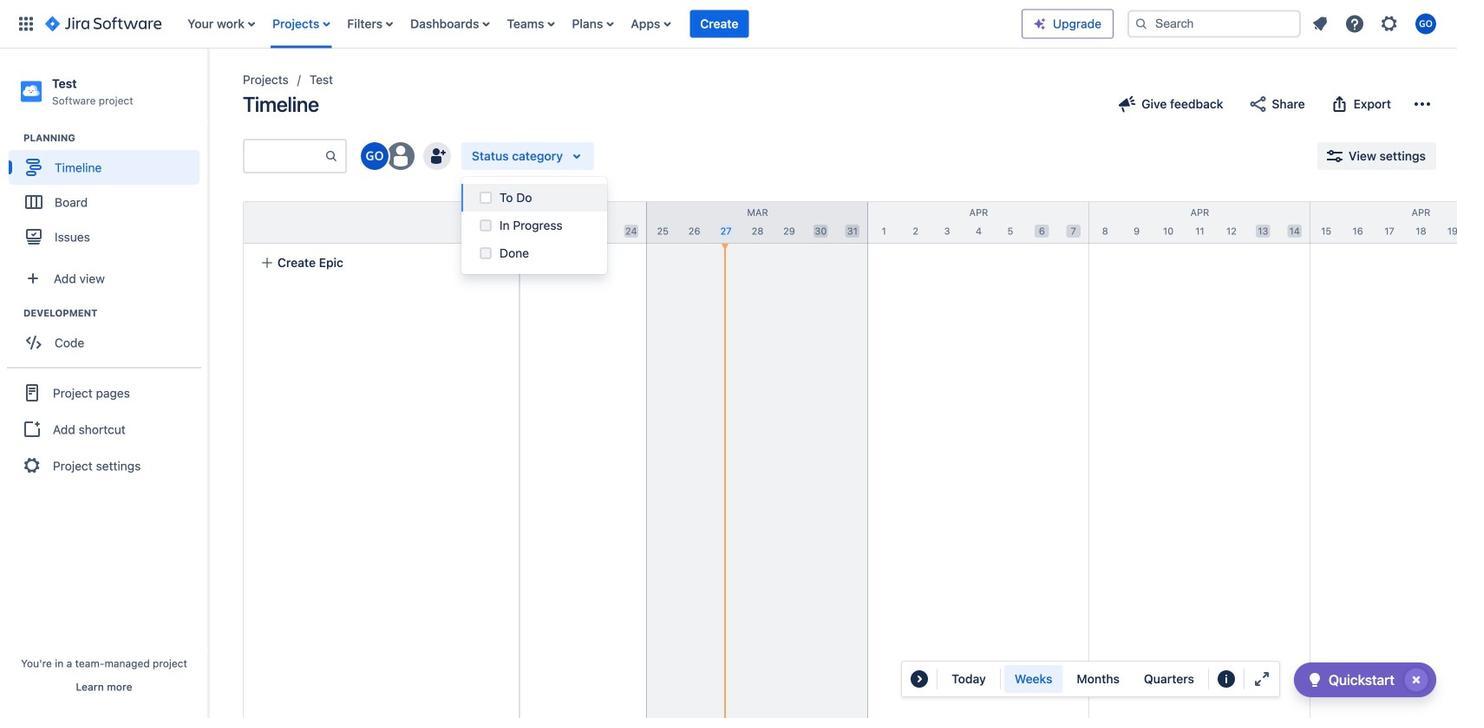 Task type: describe. For each thing, give the bounding box(es) containing it.
1 horizontal spatial list
[[1305, 8, 1447, 39]]

sidebar element
[[0, 49, 208, 718]]

notifications image
[[1310, 13, 1331, 34]]

Search field
[[1128, 10, 1301, 38]]

6 column header from the left
[[1311, 202, 1457, 243]]

legend image
[[1216, 669, 1237, 690]]

primary element
[[10, 0, 1022, 48]]

heading for the 'planning' image
[[23, 131, 207, 145]]

1 column header from the left
[[205, 202, 426, 243]]

row group inside timeline grid
[[243, 201, 519, 244]]

0 horizontal spatial list
[[179, 0, 1022, 48]]

help image
[[1345, 13, 1365, 34]]

3 column header from the left
[[647, 202, 868, 243]]

2 column header from the left
[[426, 202, 647, 243]]

export icon image
[[1330, 94, 1350, 115]]

Search timeline text field
[[245, 141, 324, 172]]



Task type: vqa. For each thing, say whether or not it's contained in the screenshot.
'space' in the Space element
no



Task type: locate. For each thing, give the bounding box(es) containing it.
1 heading from the top
[[23, 131, 207, 145]]

banner
[[0, 0, 1457, 49]]

enter full screen image
[[1252, 669, 1273, 690]]

development image
[[3, 303, 23, 324]]

settings image
[[1379, 13, 1400, 34]]

jira software image
[[45, 13, 162, 34], [45, 13, 162, 34]]

row group
[[243, 201, 519, 244]]

timeline grid
[[205, 201, 1457, 718]]

None search field
[[1128, 10, 1301, 38]]

list item
[[690, 0, 749, 48]]

add people image
[[427, 146, 448, 167]]

4 column header from the left
[[868, 202, 1090, 243]]

2 heading from the top
[[23, 306, 207, 320]]

search image
[[1135, 17, 1149, 31]]

dismiss quickstart image
[[1403, 666, 1431, 694]]

your profile and settings image
[[1416, 13, 1437, 34]]

1 vertical spatial heading
[[23, 306, 207, 320]]

heading
[[23, 131, 207, 145], [23, 306, 207, 320]]

column header
[[205, 202, 426, 243], [426, 202, 647, 243], [647, 202, 868, 243], [868, 202, 1090, 243], [1090, 202, 1311, 243], [1311, 202, 1457, 243]]

list
[[179, 0, 1022, 48], [1305, 8, 1447, 39]]

appswitcher icon image
[[16, 13, 36, 34]]

planning image
[[3, 128, 23, 149]]

heading for development icon
[[23, 306, 207, 320]]

5 column header from the left
[[1090, 202, 1311, 243]]

group
[[9, 131, 207, 260], [9, 306, 207, 365], [7, 367, 201, 490], [1004, 665, 1205, 693]]

sidebar navigation image
[[189, 69, 227, 104]]

0 vertical spatial heading
[[23, 131, 207, 145]]

check image
[[1305, 670, 1325, 691]]

row
[[244, 202, 519, 244]]

row inside row group
[[244, 202, 519, 244]]



